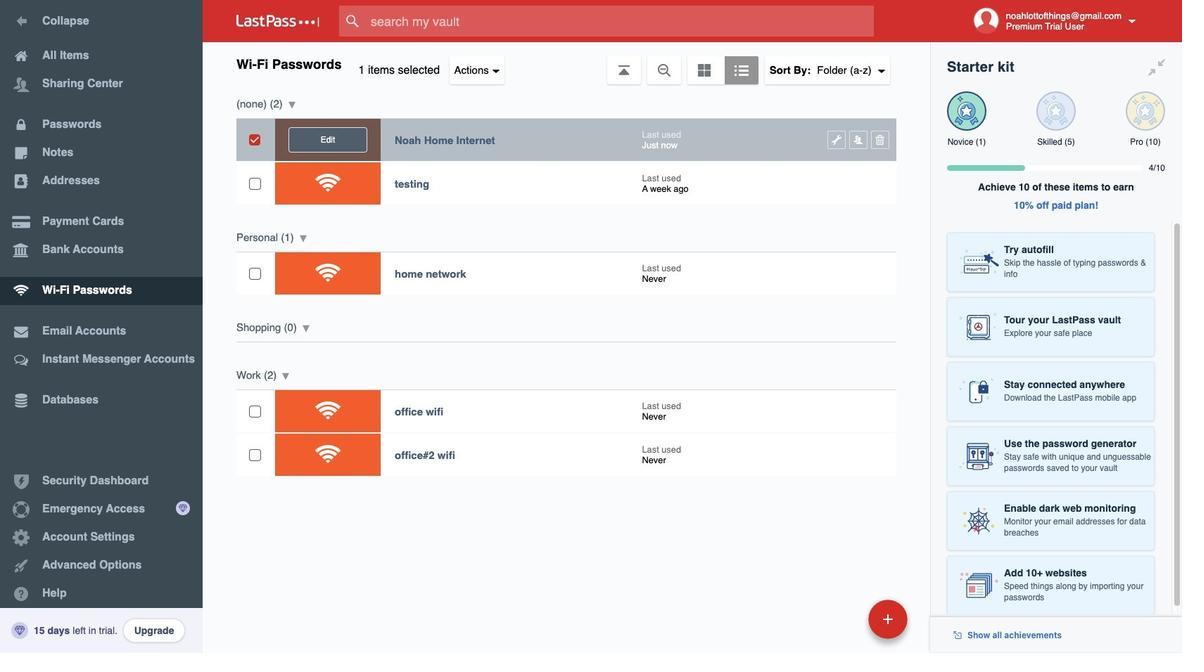 Task type: describe. For each thing, give the bounding box(es) containing it.
Search search field
[[339, 6, 901, 37]]

vault options navigation
[[203, 42, 930, 84]]

search my vault text field
[[339, 6, 901, 37]]

new item element
[[772, 600, 913, 640]]

lastpass image
[[236, 15, 319, 27]]



Task type: vqa. For each thing, say whether or not it's contained in the screenshot.
text field
no



Task type: locate. For each thing, give the bounding box(es) containing it.
new item navigation
[[772, 596, 916, 654]]

main navigation navigation
[[0, 0, 203, 654]]



